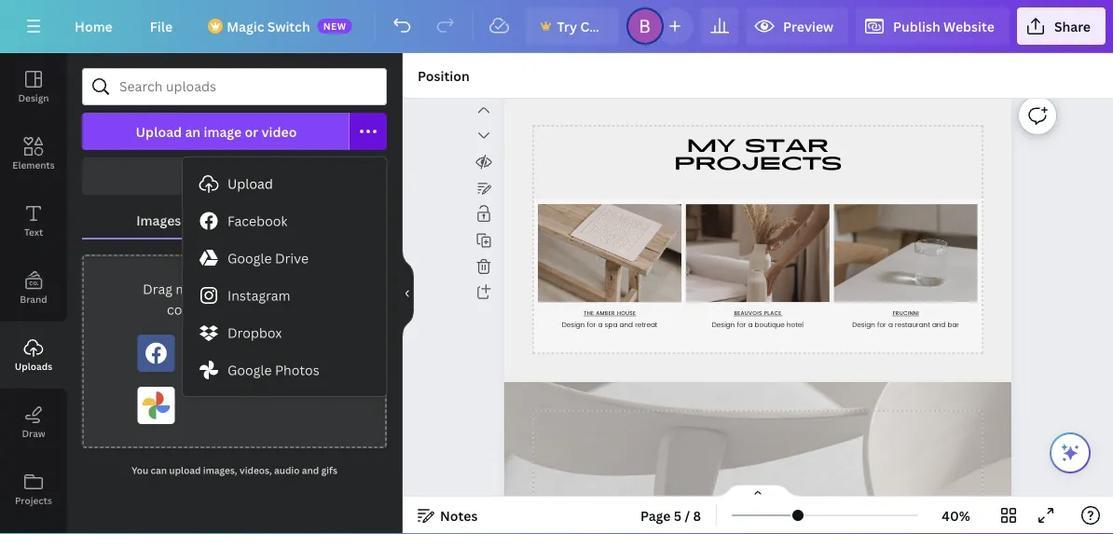 Task type: locate. For each thing, give the bounding box(es) containing it.
design left the restaurant
[[853, 320, 875, 331]]

a
[[598, 320, 603, 331], [748, 320, 753, 331], [889, 320, 893, 331]]

or
[[245, 123, 258, 140], [313, 280, 326, 298]]

a for restaurant
[[889, 320, 893, 331]]

images button
[[82, 202, 235, 238]]

or left video
[[245, 123, 258, 140]]

file button
[[135, 7, 188, 45]]

upload right can
[[169, 464, 201, 477]]

side panel tab list
[[0, 53, 67, 534]]

upload
[[136, 123, 182, 140], [228, 175, 273, 193]]

design for a boutique hotel
[[712, 320, 804, 331]]

canva assistant image
[[1059, 442, 1082, 464]]

upload
[[266, 280, 310, 298], [169, 464, 201, 477]]

for
[[587, 320, 596, 331], [737, 320, 746, 331], [877, 320, 887, 331]]

and down the house
[[620, 320, 633, 331]]

show pages image
[[713, 484, 803, 499]]

0 horizontal spatial an
[[185, 123, 201, 140]]

try canva pro button
[[526, 7, 645, 45]]

0 vertical spatial upload
[[266, 280, 310, 298]]

2 for from the left
[[737, 320, 746, 331]]

or inside drag media here to upload or connect an account...
[[313, 280, 326, 298]]

an left the image
[[185, 123, 201, 140]]

google inside google drive button
[[228, 249, 272, 267]]

share
[[1055, 17, 1091, 35]]

and left gifs
[[302, 464, 319, 477]]

try canva pro
[[557, 17, 645, 35]]

upload up account...
[[266, 280, 310, 298]]

3 for from the left
[[877, 320, 887, 331]]

upload inside upload an image or video button
[[136, 123, 182, 140]]

1 a from the left
[[598, 320, 603, 331]]

upload up facebook
[[228, 175, 273, 193]]

or inside button
[[245, 123, 258, 140]]

design for a spa and retreat
[[562, 320, 658, 331]]

record yourself button
[[82, 158, 387, 195]]

menu
[[183, 158, 387, 396]]

0 horizontal spatial upload
[[169, 464, 201, 477]]

beauvois
[[734, 309, 762, 318]]

design
[[18, 91, 49, 104], [562, 320, 585, 331], [712, 320, 735, 331], [853, 320, 875, 331]]

switch
[[267, 17, 310, 35]]

0 vertical spatial an
[[185, 123, 201, 140]]

upload an image or video
[[136, 123, 297, 140]]

google down dropbox at the bottom left of page
[[228, 361, 272, 379]]

an
[[185, 123, 201, 140], [222, 301, 237, 318]]

for left the restaurant
[[877, 320, 887, 331]]

and left bar
[[932, 320, 946, 331]]

3 a from the left
[[889, 320, 893, 331]]

projects
[[15, 494, 52, 507]]

elements button
[[0, 120, 67, 187]]

publish website
[[894, 17, 995, 35]]

upload left the image
[[136, 123, 182, 140]]

0 horizontal spatial a
[[598, 320, 603, 331]]

canva
[[580, 17, 620, 35]]

video
[[262, 123, 297, 140]]

google up to
[[228, 249, 272, 267]]

0 vertical spatial or
[[245, 123, 258, 140]]

0 horizontal spatial or
[[245, 123, 258, 140]]

home
[[75, 17, 113, 35]]

1 horizontal spatial for
[[737, 320, 746, 331]]

menu containing upload
[[183, 158, 387, 396]]

for down beauvois
[[737, 320, 746, 331]]

a left spa
[[598, 320, 603, 331]]

draw
[[22, 427, 45, 440]]

2 horizontal spatial and
[[932, 320, 946, 331]]

house
[[617, 309, 636, 318]]

google
[[228, 249, 272, 267], [228, 361, 272, 379]]

design up elements button
[[18, 91, 49, 104]]

0 horizontal spatial upload
[[136, 123, 182, 140]]

upload inside upload button
[[228, 175, 273, 193]]

text
[[24, 226, 43, 238]]

design inside button
[[18, 91, 49, 104]]

drive
[[275, 249, 309, 267]]

magic switch
[[227, 17, 310, 35]]

projects
[[674, 152, 842, 174]]

upload an image or video button
[[82, 113, 350, 150]]

1 vertical spatial upload
[[228, 175, 273, 193]]

1 horizontal spatial or
[[313, 280, 326, 298]]

1 vertical spatial upload
[[169, 464, 201, 477]]

record
[[184, 167, 229, 185]]

videos,
[[240, 464, 272, 477]]

1 horizontal spatial a
[[748, 320, 753, 331]]

connect
[[167, 301, 219, 318]]

for down the on the right
[[587, 320, 596, 331]]

2 horizontal spatial a
[[889, 320, 893, 331]]

2 horizontal spatial for
[[877, 320, 887, 331]]

yourself
[[233, 167, 285, 185]]

1 vertical spatial an
[[222, 301, 237, 318]]

elements
[[12, 159, 55, 171]]

position
[[418, 67, 470, 84]]

and
[[620, 320, 633, 331], [932, 320, 946, 331], [302, 464, 319, 477]]

1 vertical spatial google
[[228, 361, 272, 379]]

0 vertical spatial google
[[228, 249, 272, 267]]

upload button
[[183, 165, 387, 202]]

design down beauvois
[[712, 320, 735, 331]]

a down "frucinni"
[[889, 320, 893, 331]]

0 horizontal spatial for
[[587, 320, 596, 331]]

website
[[944, 17, 995, 35]]

1 horizontal spatial and
[[620, 320, 633, 331]]

design down the on the right
[[562, 320, 585, 331]]

1 horizontal spatial upload
[[228, 175, 273, 193]]

preview button
[[746, 7, 849, 45]]

or down google drive button on the left of the page
[[313, 280, 326, 298]]

40%
[[942, 507, 971, 525]]

2 a from the left
[[748, 320, 753, 331]]

1 google from the top
[[228, 249, 272, 267]]

upload for upload
[[228, 175, 273, 193]]

drag media here to upload or connect an account...
[[143, 280, 326, 318]]

page 5 / 8 button
[[633, 501, 709, 531]]

amber
[[596, 309, 615, 318]]

2 google from the top
[[228, 361, 272, 379]]

dropbox
[[228, 324, 282, 342]]

google inside google photos button
[[228, 361, 272, 379]]

design button
[[0, 53, 67, 120]]

an down here
[[222, 301, 237, 318]]

5
[[674, 507, 682, 525]]

1 vertical spatial or
[[313, 280, 326, 298]]

restaurant
[[895, 320, 930, 331]]

images
[[136, 211, 181, 229]]

and for retreat
[[620, 320, 633, 331]]

a for boutique
[[748, 320, 753, 331]]

a down beauvois
[[748, 320, 753, 331]]

1 for from the left
[[587, 320, 596, 331]]

1 horizontal spatial an
[[222, 301, 237, 318]]

1 horizontal spatial upload
[[266, 280, 310, 298]]

to
[[249, 280, 262, 298]]

0 vertical spatial upload
[[136, 123, 182, 140]]

preview
[[784, 17, 834, 35]]



Task type: describe. For each thing, give the bounding box(es) containing it.
design for design
[[18, 91, 49, 104]]

you can upload images, videos, audio and gifs
[[132, 464, 338, 477]]

facebook
[[228, 212, 288, 230]]

Search uploads search field
[[119, 69, 375, 104]]

retreat
[[635, 320, 658, 331]]

for for spa
[[587, 320, 596, 331]]

place
[[764, 309, 782, 318]]

for for restaurant
[[877, 320, 887, 331]]

notes button
[[410, 501, 485, 531]]

uploads button
[[0, 322, 67, 389]]

boutique
[[755, 320, 785, 331]]

a for spa
[[598, 320, 603, 331]]

projects button
[[0, 456, 67, 523]]

8
[[693, 507, 701, 525]]

design for design for a boutique hotel
[[712, 320, 735, 331]]

google for google photos
[[228, 361, 272, 379]]

audio
[[274, 464, 300, 477]]

40% button
[[926, 501, 987, 531]]

design for design for a restaurant and bar
[[853, 320, 875, 331]]

publish website button
[[856, 7, 1010, 45]]

google for google drive
[[228, 249, 272, 267]]

account...
[[240, 301, 302, 318]]

my star projects
[[674, 134, 842, 174]]

main menu bar
[[0, 0, 1114, 53]]

home link
[[60, 7, 128, 45]]

here
[[218, 280, 246, 298]]

brand
[[20, 293, 47, 305]]

and for bar
[[932, 320, 946, 331]]

file
[[150, 17, 173, 35]]

image
[[204, 123, 242, 140]]

new
[[323, 20, 347, 32]]

upload inside drag media here to upload or connect an account...
[[266, 280, 310, 298]]

google drive
[[228, 249, 309, 267]]

drag
[[143, 280, 173, 298]]

google drive button
[[183, 240, 387, 277]]

photos
[[275, 361, 320, 379]]

you
[[132, 464, 148, 477]]

gifs
[[321, 464, 338, 477]]

page 5 / 8
[[641, 507, 701, 525]]

an inside drag media here to upload or connect an account...
[[222, 301, 237, 318]]

can
[[151, 464, 167, 477]]

page
[[641, 507, 671, 525]]

brand button
[[0, 255, 67, 322]]

the
[[584, 309, 594, 318]]

spa
[[605, 320, 618, 331]]

an inside upload an image or video button
[[185, 123, 201, 140]]

instagram
[[228, 287, 290, 305]]

the amber house
[[584, 309, 636, 318]]

upload for upload an image or video
[[136, 123, 182, 140]]

notes
[[440, 507, 478, 525]]

design for design for a spa and retreat
[[562, 320, 585, 331]]

text button
[[0, 187, 67, 255]]

beauvois place
[[734, 309, 782, 318]]

share button
[[1017, 7, 1106, 45]]

dropbox button
[[183, 314, 387, 352]]

videos button
[[235, 202, 387, 238]]

videos
[[290, 211, 333, 229]]

try
[[557, 17, 577, 35]]

images,
[[203, 464, 237, 477]]

media
[[176, 280, 214, 298]]

apps image
[[0, 523, 67, 534]]

0 horizontal spatial and
[[302, 464, 319, 477]]

my
[[687, 134, 737, 156]]

pro
[[623, 17, 645, 35]]

hide image
[[402, 249, 414, 339]]

magic
[[227, 17, 264, 35]]

for for boutique
[[737, 320, 746, 331]]

star
[[745, 134, 829, 156]]

design for a restaurant and bar
[[853, 320, 960, 331]]

bar
[[948, 320, 960, 331]]

google photos button
[[183, 352, 387, 389]]

record yourself
[[184, 167, 285, 185]]

/
[[685, 507, 690, 525]]

uploads
[[15, 360, 52, 373]]

hotel
[[787, 320, 804, 331]]

instagram button
[[183, 277, 387, 314]]

frucinni
[[893, 309, 919, 318]]

publish
[[894, 17, 941, 35]]

google photos
[[228, 361, 320, 379]]

facebook button
[[183, 202, 387, 240]]



Task type: vqa. For each thing, say whether or not it's contained in the screenshot.


